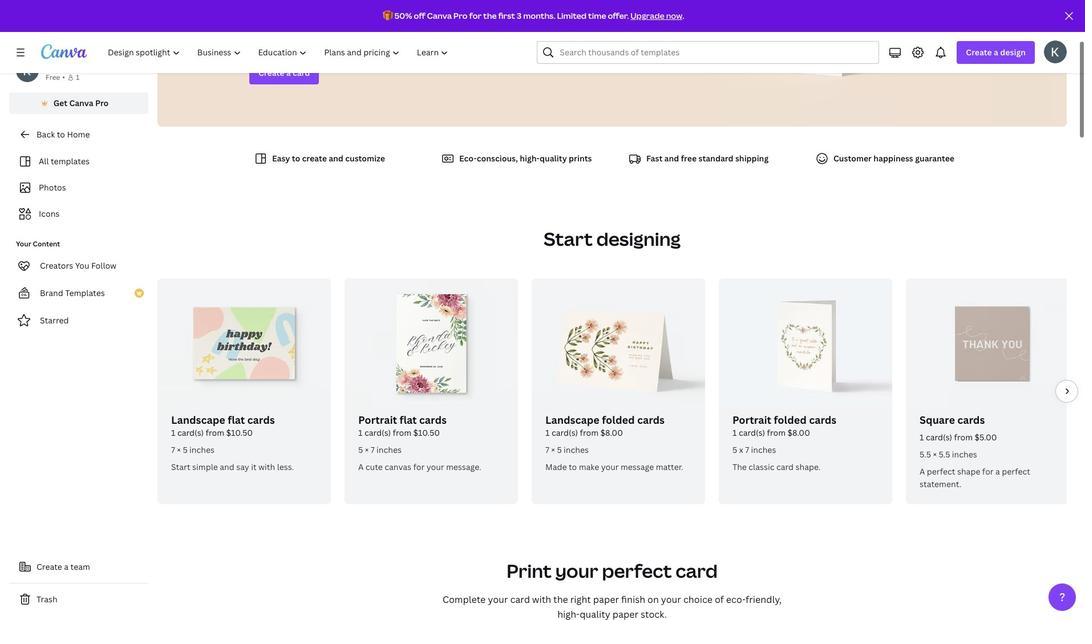 Task type: locate. For each thing, give the bounding box(es) containing it.
from inside portrait flat cards 1 card(s) from $10.50
[[393, 427, 411, 438]]

high-
[[520, 153, 540, 164], [557, 608, 580, 620]]

1 landscape from the left
[[171, 413, 225, 427]]

from inside square cards 1 card(s) from $5.00
[[954, 432, 973, 443]]

0 vertical spatial pro
[[454, 10, 468, 21]]

0 vertical spatial canva
[[427, 10, 452, 21]]

landscape up made
[[545, 413, 600, 427]]

0 horizontal spatial quality
[[540, 153, 567, 164]]

7 up made
[[545, 444, 549, 455]]

perfect up finish
[[602, 559, 672, 583]]

card inside create a card link
[[293, 67, 310, 78]]

eco-conscious, high-quality prints
[[459, 153, 592, 164]]

0 horizontal spatial $10.50
[[226, 427, 253, 438]]

kendall parks image
[[1044, 41, 1067, 63]]

with up "shipping."
[[436, 19, 455, 32]]

5 left x
[[733, 444, 737, 455]]

1 horizontal spatial folded
[[774, 413, 807, 427]]

x
[[739, 444, 743, 455]]

folded inside landscape folded cards 1 card(s) from $8.00
[[602, 413, 635, 427]]

a inside button
[[64, 561, 69, 572]]

a left cute
[[358, 462, 364, 472]]

1 horizontal spatial $10.50
[[413, 427, 440, 438]]

$8.00 down landscape folded cards 'link'
[[601, 427, 623, 438]]

impressive cards for every occasion begin with inspiring templates, customizable tools and free standard shipping.
[[249, 19, 544, 47]]

standard down occasion
[[373, 34, 413, 47]]

0 horizontal spatial 5.5
[[920, 449, 931, 460]]

cute
[[366, 462, 383, 472]]

0 vertical spatial standard
[[373, 34, 413, 47]]

landscape
[[171, 413, 225, 427], [545, 413, 600, 427]]

flat up start simple and say it with less.
[[228, 413, 245, 427]]

from for landscape flat cards
[[206, 427, 224, 438]]

the inside complete your card with the right paper finish on your choice of eco-friendly, high-quality paper stock.
[[553, 593, 568, 606]]

landscape inside landscape flat cards 1 card(s) from $10.50
[[171, 413, 225, 427]]

$8.00 inside landscape folded cards 1 card(s) from $8.00
[[601, 427, 623, 438]]

all templates
[[39, 156, 90, 167]]

2 vertical spatial with
[[532, 593, 551, 606]]

1 for landscape folded cards
[[545, 427, 550, 438]]

create a card
[[258, 67, 310, 78]]

inches for landscape folded cards
[[564, 444, 589, 455]]

flat
[[228, 413, 245, 427], [400, 413, 417, 427]]

× up cute
[[365, 444, 369, 455]]

0 horizontal spatial create
[[37, 561, 62, 572]]

1 horizontal spatial with
[[436, 19, 455, 32]]

1 folded from the left
[[602, 413, 635, 427]]

$8.00 for landscape
[[601, 427, 623, 438]]

1 for landscape flat cards
[[171, 427, 175, 438]]

content
[[33, 239, 60, 249]]

portrait for portrait folded cards
[[733, 413, 771, 427]]

$10.50
[[226, 427, 253, 438], [413, 427, 440, 438]]

prints
[[569, 153, 592, 164]]

1 inside portrait folded cards 1 card(s) from $8.00
[[733, 427, 737, 438]]

inches
[[189, 444, 215, 455], [377, 444, 402, 455], [564, 444, 589, 455], [751, 444, 776, 455], [952, 449, 977, 460]]

the
[[483, 10, 497, 21], [553, 593, 568, 606]]

portrait folded cards link
[[733, 413, 879, 427]]

folded for landscape
[[602, 413, 635, 427]]

1 horizontal spatial high-
[[557, 608, 580, 620]]

your right the on
[[661, 593, 681, 606]]

top level navigation element
[[100, 41, 458, 64]]

2 $8.00 from the left
[[788, 427, 810, 438]]

1 horizontal spatial landscape
[[545, 413, 600, 427]]

$10.50 inside landscape flat cards 1 card(s) from $10.50
[[226, 427, 253, 438]]

$8.00 down portrait folded cards link
[[788, 427, 810, 438]]

and down every
[[334, 34, 351, 47]]

card(s) up made
[[552, 427, 578, 438]]

card inside complete your card with the right paper finish on your choice of eco-friendly, high-quality paper stock.
[[510, 593, 530, 606]]

card
[[293, 67, 310, 78], [776, 462, 794, 472], [676, 559, 718, 583], [510, 593, 530, 606]]

shipping.
[[415, 34, 455, 47]]

easy
[[272, 153, 290, 164]]

back to home link
[[9, 123, 148, 146]]

inches up make
[[564, 444, 589, 455]]

and right create
[[329, 153, 343, 164]]

portrait up 5 x 7 inches
[[733, 413, 771, 427]]

canvas
[[385, 462, 411, 472]]

you
[[75, 260, 89, 271]]

flat inside portrait flat cards 1 card(s) from $10.50
[[400, 413, 417, 427]]

1 horizontal spatial portrait
[[733, 413, 771, 427]]

to right easy
[[292, 153, 300, 164]]

start
[[544, 227, 593, 251], [171, 462, 190, 472]]

1 horizontal spatial to
[[292, 153, 300, 164]]

from for portrait flat cards
[[393, 427, 411, 438]]

0 horizontal spatial start
[[171, 462, 190, 472]]

standard
[[373, 34, 413, 47], [699, 153, 733, 164]]

2 horizontal spatial with
[[532, 593, 551, 606]]

a right shape
[[996, 466, 1000, 477]]

1 flat from the left
[[228, 413, 245, 427]]

flat up 5 × 7 inches
[[400, 413, 417, 427]]

inches up 'canvas'
[[377, 444, 402, 455]]

5.5
[[920, 449, 931, 460], [939, 449, 950, 460]]

free inside "impressive cards for every occasion begin with inspiring templates, customizable tools and free standard shipping."
[[353, 34, 371, 47]]

2 horizontal spatial perfect
[[1002, 466, 1030, 477]]

1 horizontal spatial a
[[920, 466, 925, 477]]

2 vertical spatial create
[[37, 561, 62, 572]]

eco-
[[726, 593, 746, 606]]

0 horizontal spatial free
[[353, 34, 371, 47]]

1 vertical spatial to
[[292, 153, 300, 164]]

1 horizontal spatial the
[[553, 593, 568, 606]]

impressive
[[249, 19, 297, 32]]

perfect up "statement."
[[927, 466, 955, 477]]

1 7 × 5 inches from the left
[[171, 444, 215, 455]]

0 horizontal spatial with
[[258, 462, 275, 472]]

0 horizontal spatial flat
[[228, 413, 245, 427]]

folded up 5 x 7 inches
[[774, 413, 807, 427]]

a left "team"
[[64, 561, 69, 572]]

× up made
[[551, 444, 555, 455]]

card(s) inside landscape folded cards 1 card(s) from $8.00
[[552, 427, 578, 438]]

a
[[358, 462, 364, 472], [920, 466, 925, 477]]

1 vertical spatial the
[[553, 593, 568, 606]]

1 vertical spatial canva
[[69, 98, 93, 108]]

7 × 5 inches up made
[[545, 444, 589, 455]]

perfect
[[927, 466, 955, 477], [1002, 466, 1030, 477], [602, 559, 672, 583]]

0 vertical spatial with
[[436, 19, 455, 32]]

a perfect shape for a perfect statement.
[[920, 466, 1030, 490]]

0 horizontal spatial folded
[[602, 413, 635, 427]]

and
[[334, 34, 351, 47], [329, 153, 343, 164], [664, 153, 679, 164], [220, 462, 234, 472]]

every
[[341, 19, 366, 32]]

a up "statement."
[[920, 466, 925, 477]]

a left design
[[994, 47, 998, 58]]

card(s) inside landscape flat cards 1 card(s) from $10.50
[[177, 427, 204, 438]]

cards up a cute canvas for your message. at bottom left
[[419, 413, 447, 427]]

7 × 5 inches up the simple at the left bottom
[[171, 444, 215, 455]]

paper down finish
[[613, 608, 639, 620]]

tools
[[310, 34, 332, 47]]

card up choice
[[676, 559, 718, 583]]

0 horizontal spatial standard
[[373, 34, 413, 47]]

your right make
[[601, 462, 619, 472]]

1 vertical spatial create
[[258, 67, 284, 78]]

folded inside portrait folded cards 1 card(s) from $8.00
[[774, 413, 807, 427]]

2 horizontal spatial create
[[966, 47, 992, 58]]

cards up shape.
[[809, 413, 837, 427]]

occasion
[[368, 19, 407, 32]]

🎁 50% off canva pro for the first 3 months. limited time offer. upgrade now .
[[383, 10, 684, 21]]

starred link
[[9, 309, 148, 332]]

a for team
[[64, 561, 69, 572]]

landscape inside landscape folded cards 1 card(s) from $8.00
[[545, 413, 600, 427]]

say
[[236, 462, 249, 472]]

canva right off
[[427, 10, 452, 21]]

card(s) down square
[[926, 432, 952, 443]]

0 horizontal spatial to
[[57, 129, 65, 140]]

1 vertical spatial quality
[[580, 608, 610, 620]]

upgrade
[[631, 10, 665, 21]]

brand templates
[[40, 288, 105, 298]]

free right the 'fast'
[[681, 153, 697, 164]]

photos link
[[16, 177, 141, 199]]

0 horizontal spatial a
[[358, 462, 364, 472]]

quality left prints
[[540, 153, 567, 164]]

to for easy
[[292, 153, 300, 164]]

folded up made to make your message matter.
[[602, 413, 635, 427]]

None search field
[[537, 41, 879, 64]]

create a team button
[[9, 556, 148, 579]]

templates,
[[497, 19, 544, 32]]

2 landscape from the left
[[545, 413, 600, 427]]

from left "$5.00"
[[954, 432, 973, 443]]

Search search field
[[560, 42, 872, 63]]

high- down right
[[557, 608, 580, 620]]

the left right
[[553, 593, 568, 606]]

the left first at the left of the page
[[483, 10, 497, 21]]

and right the 'fast'
[[664, 153, 679, 164]]

to right back
[[57, 129, 65, 140]]

1 for portrait flat cards
[[358, 427, 363, 438]]

0 horizontal spatial portrait
[[358, 413, 397, 427]]

7 up cute
[[371, 444, 375, 455]]

for up tools
[[326, 19, 339, 32]]

1 vertical spatial standard
[[699, 153, 733, 164]]

portrait flat cards 1 card(s) from $10.50
[[358, 413, 447, 438]]

× for portrait flat cards
[[365, 444, 369, 455]]

card(s) for landscape flat cards
[[177, 427, 204, 438]]

portrait flat cards link
[[358, 413, 504, 427]]

brand
[[40, 288, 63, 298]]

quality
[[540, 153, 567, 164], [580, 608, 610, 620]]

cards inside "impressive cards for every occasion begin with inspiring templates, customizable tools and free standard shipping."
[[299, 19, 324, 32]]

from inside landscape folded cards 1 card(s) from $8.00
[[580, 427, 599, 438]]

now
[[666, 10, 682, 21]]

from down landscape folded cards 'link'
[[580, 427, 599, 438]]

shape.
[[796, 462, 821, 472]]

1
[[76, 72, 79, 82], [171, 427, 175, 438], [358, 427, 363, 438], [545, 427, 550, 438], [733, 427, 737, 438], [920, 432, 924, 443]]

7 down landscape flat cards 1 card(s) from $10.50
[[171, 444, 175, 455]]

icons
[[39, 208, 60, 219]]

trash link
[[9, 588, 148, 611]]

cards up tools
[[299, 19, 324, 32]]

create
[[966, 47, 992, 58], [258, 67, 284, 78], [37, 561, 62, 572]]

quality inside complete your card with the right paper finish on your choice of eco-friendly, high-quality paper stock.
[[580, 608, 610, 620]]

inches up the simple at the left bottom
[[189, 444, 215, 455]]

5 up made
[[557, 444, 562, 455]]

square
[[920, 413, 955, 427]]

.
[[682, 10, 684, 21]]

message.
[[446, 462, 481, 472]]

cards inside portrait folded cards 1 card(s) from $8.00
[[809, 413, 837, 427]]

0 horizontal spatial 7 × 5 inches
[[171, 444, 215, 455]]

card(s) up the simple at the left bottom
[[177, 427, 204, 438]]

start designing
[[544, 227, 681, 251]]

to left make
[[569, 462, 577, 472]]

create inside dropdown button
[[966, 47, 992, 58]]

0 vertical spatial quality
[[540, 153, 567, 164]]

0 horizontal spatial $8.00
[[601, 427, 623, 438]]

1 inside portrait flat cards 1 card(s) from $10.50
[[358, 427, 363, 438]]

$10.50 inside portrait flat cards 1 card(s) from $10.50
[[413, 427, 440, 438]]

a inside dropdown button
[[994, 47, 998, 58]]

standard left shipping
[[699, 153, 733, 164]]

your up right
[[555, 559, 598, 583]]

1 horizontal spatial 5.5
[[939, 449, 950, 460]]

with right it
[[258, 462, 275, 472]]

$8.00 inside portrait folded cards 1 card(s) from $8.00
[[788, 427, 810, 438]]

landscape up the simple at the left bottom
[[171, 413, 225, 427]]

0 vertical spatial high-
[[520, 153, 540, 164]]

choice
[[683, 593, 713, 606]]

0 horizontal spatial pro
[[95, 98, 109, 108]]

2 flat from the left
[[400, 413, 417, 427]]

5 down portrait flat cards 1 card(s) from $10.50
[[358, 444, 363, 455]]

from up 5 x 7 inches
[[767, 427, 786, 438]]

card(s) up 5 x 7 inches
[[739, 427, 765, 438]]

follow
[[91, 260, 116, 271]]

2 folded from the left
[[774, 413, 807, 427]]

high- right conscious, at the top left of the page
[[520, 153, 540, 164]]

cards up "$5.00"
[[957, 413, 985, 427]]

2 7 from the left
[[371, 444, 375, 455]]

0 horizontal spatial canva
[[69, 98, 93, 108]]

create left "team"
[[37, 561, 62, 572]]

cards inside landscape flat cards 1 card(s) from $10.50
[[247, 413, 275, 427]]

for inside "impressive cards for every occasion begin with inspiring templates, customizable tools and free standard shipping."
[[326, 19, 339, 32]]

2 $10.50 from the left
[[413, 427, 440, 438]]

0 vertical spatial free
[[353, 34, 371, 47]]

1 horizontal spatial quality
[[580, 608, 610, 620]]

quality down right
[[580, 608, 610, 620]]

perfect right shape
[[1002, 466, 1030, 477]]

portrait inside portrait flat cards 1 card(s) from $10.50
[[358, 413, 397, 427]]

1 inside landscape flat cards 1 card(s) from $10.50
[[171, 427, 175, 438]]

matter.
[[656, 462, 683, 472]]

pro up "shipping."
[[454, 10, 468, 21]]

1 $8.00 from the left
[[601, 427, 623, 438]]

× up "statement."
[[933, 449, 937, 460]]

from up 5 × 7 inches
[[393, 427, 411, 438]]

2 7 × 5 inches from the left
[[545, 444, 589, 455]]

cards inside landscape folded cards 1 card(s) from $8.00
[[637, 413, 665, 427]]

create a team
[[37, 561, 90, 572]]

1 horizontal spatial free
[[681, 153, 697, 164]]

$10.50 down 'portrait flat cards' link
[[413, 427, 440, 438]]

for right shape
[[982, 466, 994, 477]]

inches up shape
[[952, 449, 977, 460]]

0 vertical spatial the
[[483, 10, 497, 21]]

portrait up 5 × 7 inches
[[358, 413, 397, 427]]

fast and free standard shipping
[[646, 153, 769, 164]]

design
[[1000, 47, 1026, 58]]

create inside button
[[37, 561, 62, 572]]

create left design
[[966, 47, 992, 58]]

from inside landscape flat cards 1 card(s) from $10.50
[[206, 427, 224, 438]]

start for start simple and say it with less.
[[171, 462, 190, 472]]

1 vertical spatial start
[[171, 462, 190, 472]]

50%
[[394, 10, 412, 21]]

cards up message
[[637, 413, 665, 427]]

inches for portrait folded cards
[[751, 444, 776, 455]]

from inside portrait folded cards 1 card(s) from $8.00
[[767, 427, 786, 438]]

free
[[353, 34, 371, 47], [681, 153, 697, 164]]

from down landscape flat cards link
[[206, 427, 224, 438]]

portrait inside portrait folded cards 1 card(s) from $8.00
[[733, 413, 771, 427]]

card down print
[[510, 593, 530, 606]]

for
[[469, 10, 482, 21], [326, 19, 339, 32], [413, 462, 425, 472], [982, 466, 994, 477]]

1 inside landscape folded cards 1 card(s) from $8.00
[[545, 427, 550, 438]]

back
[[37, 129, 55, 140]]

$10.50 for portrait
[[413, 427, 440, 438]]

landscape for landscape flat cards
[[171, 413, 225, 427]]

create for create a card
[[258, 67, 284, 78]]

made to make your message matter.
[[545, 462, 683, 472]]

0 vertical spatial to
[[57, 129, 65, 140]]

from for landscape folded cards
[[580, 427, 599, 438]]

right
[[570, 593, 591, 606]]

1 $10.50 from the left
[[226, 427, 253, 438]]

with inside "impressive cards for every occasion begin with inspiring templates, customizable tools and free standard shipping."
[[436, 19, 455, 32]]

1 horizontal spatial start
[[544, 227, 593, 251]]

card down top level navigation element
[[293, 67, 310, 78]]

0 vertical spatial create
[[966, 47, 992, 58]]

7 × 5 inches
[[171, 444, 215, 455], [545, 444, 589, 455]]

flat inside landscape flat cards 1 card(s) from $10.50
[[228, 413, 245, 427]]

canva inside button
[[69, 98, 93, 108]]

all
[[39, 156, 49, 167]]

2 vertical spatial to
[[569, 462, 577, 472]]

1 vertical spatial high-
[[557, 608, 580, 620]]

7 right x
[[745, 444, 749, 455]]

card left shape.
[[776, 462, 794, 472]]

free down every
[[353, 34, 371, 47]]

stock.
[[641, 608, 667, 620]]

cards inside portrait flat cards 1 card(s) from $10.50
[[419, 413, 447, 427]]

a inside a perfect shape for a perfect statement.
[[996, 466, 1000, 477]]

trash
[[37, 594, 57, 605]]

1 horizontal spatial pro
[[454, 10, 468, 21]]

flat for portrait
[[400, 413, 417, 427]]

0 vertical spatial start
[[544, 227, 593, 251]]

0 horizontal spatial landscape
[[171, 413, 225, 427]]

2 portrait from the left
[[733, 413, 771, 427]]

1 horizontal spatial standard
[[699, 153, 733, 164]]

guarantee
[[915, 153, 955, 164]]

get
[[53, 98, 67, 108]]

$10.50 down landscape flat cards link
[[226, 427, 253, 438]]

pro up back to home link
[[95, 98, 109, 108]]

create down top level navigation element
[[258, 67, 284, 78]]

card(s) up 5 × 7 inches
[[365, 427, 391, 438]]

1 horizontal spatial $8.00
[[788, 427, 810, 438]]

start for start designing
[[544, 227, 593, 251]]

× down landscape flat cards 1 card(s) from $10.50
[[177, 444, 181, 455]]

1 portrait from the left
[[358, 413, 397, 427]]

paper right right
[[593, 593, 619, 606]]

1 horizontal spatial 7 × 5 inches
[[545, 444, 589, 455]]

card(s) inside portrait folded cards 1 card(s) from $8.00
[[739, 427, 765, 438]]

with down print
[[532, 593, 551, 606]]

1 horizontal spatial create
[[258, 67, 284, 78]]

canva
[[427, 10, 452, 21], [69, 98, 93, 108]]

months.
[[523, 10, 555, 21]]

2 horizontal spatial to
[[569, 462, 577, 472]]

inches up 'classic'
[[751, 444, 776, 455]]

portrait folded cards 1 card(s) from $8.00
[[733, 413, 837, 438]]

1 vertical spatial pro
[[95, 98, 109, 108]]

canva right get
[[69, 98, 93, 108]]

a
[[994, 47, 998, 58], [286, 67, 291, 78], [996, 466, 1000, 477], [64, 561, 69, 572]]

card(s) inside portrait flat cards 1 card(s) from $10.50
[[365, 427, 391, 438]]

a down top level navigation element
[[286, 67, 291, 78]]

designing
[[596, 227, 681, 251]]

5 down landscape flat cards 1 card(s) from $10.50
[[183, 444, 188, 455]]

1 horizontal spatial flat
[[400, 413, 417, 427]]

a inside a perfect shape for a perfect statement.
[[920, 466, 925, 477]]

standard inside "impressive cards for every occasion begin with inspiring templates, customizable tools and free standard shipping."
[[373, 34, 413, 47]]

cards up it
[[247, 413, 275, 427]]



Task type: describe. For each thing, give the bounding box(es) containing it.
1 vertical spatial free
[[681, 153, 697, 164]]

create a card link
[[249, 62, 319, 84]]

a cute canvas for your message.
[[358, 462, 481, 472]]

upgrade now button
[[631, 10, 682, 21]]

3 5 from the left
[[557, 444, 562, 455]]

creators you follow
[[40, 260, 116, 271]]

card for create a card
[[293, 67, 310, 78]]

eco-
[[459, 153, 477, 164]]

complete your card with the right paper finish on your choice of eco-friendly, high-quality paper stock.
[[443, 593, 782, 620]]

folded for portrait
[[774, 413, 807, 427]]

a for card
[[286, 67, 291, 78]]

$5.00
[[975, 432, 997, 443]]

for inside a perfect shape for a perfect statement.
[[982, 466, 994, 477]]

create for create a team
[[37, 561, 62, 572]]

1 5 from the left
[[183, 444, 188, 455]]

a for design
[[994, 47, 998, 58]]

cards for landscape folded cards
[[637, 413, 665, 427]]

4 7 from the left
[[745, 444, 749, 455]]

inches for landscape flat cards
[[189, 444, 215, 455]]

5.5 × 5.5 inches
[[920, 449, 977, 460]]

portrait for portrait flat cards
[[358, 413, 397, 427]]

0 horizontal spatial high-
[[520, 153, 540, 164]]

make
[[579, 462, 599, 472]]

landscape folded cards 1 card(s) from $8.00
[[545, 413, 665, 438]]

for left first at the left of the page
[[469, 10, 482, 21]]

card(s) inside square cards 1 card(s) from $5.00
[[926, 432, 952, 443]]

cards for portrait folded cards
[[809, 413, 837, 427]]

and left say
[[220, 462, 234, 472]]

× for landscape folded cards
[[551, 444, 555, 455]]

customizable
[[249, 34, 308, 47]]

1 for portrait folded cards
[[733, 427, 737, 438]]

inspiring
[[457, 19, 495, 32]]

1 7 from the left
[[171, 444, 175, 455]]

get canva pro button
[[9, 92, 148, 114]]

with inside complete your card with the right paper finish on your choice of eco-friendly, high-quality paper stock.
[[532, 593, 551, 606]]

creators you follow link
[[9, 254, 148, 277]]

4 5 from the left
[[733, 444, 737, 455]]

offer.
[[608, 10, 629, 21]]

0 horizontal spatial perfect
[[602, 559, 672, 583]]

5 x 7 inches
[[733, 444, 776, 455]]

card for the classic card shape.
[[776, 462, 794, 472]]

happiness
[[874, 153, 913, 164]]

🎁
[[383, 10, 393, 21]]

first
[[498, 10, 515, 21]]

1 inside square cards 1 card(s) from $5.00
[[920, 432, 924, 443]]

home
[[67, 129, 90, 140]]

from for portrait folded cards
[[767, 427, 786, 438]]

1 5.5 from the left
[[920, 449, 931, 460]]

cards inside square cards 1 card(s) from $5.00
[[957, 413, 985, 427]]

your
[[16, 239, 31, 249]]

your content
[[16, 239, 60, 249]]

icons link
[[16, 203, 141, 225]]

it
[[251, 462, 257, 472]]

cards for portrait flat cards
[[419, 413, 447, 427]]

off
[[414, 10, 425, 21]]

card(s) for portrait folded cards
[[739, 427, 765, 438]]

starred
[[40, 315, 69, 326]]

create for create a design
[[966, 47, 992, 58]]

customer happiness guarantee
[[834, 153, 955, 164]]

design, print, or send custom cards and ecards image
[[702, 0, 1067, 127]]

portrait flat cards image
[[345, 278, 518, 409]]

1 horizontal spatial perfect
[[927, 466, 955, 477]]

your right the complete
[[488, 593, 508, 606]]

1 horizontal spatial canva
[[427, 10, 452, 21]]

square cards 1 card(s) from $5.00
[[920, 413, 997, 443]]

message
[[621, 462, 654, 472]]

fast
[[646, 153, 663, 164]]

print
[[507, 559, 552, 583]]

print your perfect card
[[507, 559, 718, 583]]

begin
[[409, 19, 433, 32]]

conscious,
[[477, 153, 518, 164]]

shape
[[957, 466, 980, 477]]

shipping
[[735, 153, 769, 164]]

to for made
[[569, 462, 577, 472]]

back to home
[[37, 129, 90, 140]]

pro inside button
[[95, 98, 109, 108]]

1 vertical spatial paper
[[613, 608, 639, 620]]

7 × 5 inches for landscape flat cards
[[171, 444, 215, 455]]

time
[[588, 10, 606, 21]]

all templates link
[[16, 151, 141, 172]]

personal
[[46, 60, 80, 71]]

portrait folded cards image
[[719, 278, 892, 409]]

card(s) for portrait flat cards
[[365, 427, 391, 438]]

simple
[[192, 462, 218, 472]]

landscape folded cards link
[[545, 413, 692, 427]]

brand templates link
[[9, 282, 148, 305]]

7 × 5 inches for landscape folded cards
[[545, 444, 589, 455]]

limited
[[557, 10, 587, 21]]

a for portrait
[[358, 462, 364, 472]]

easy to create and customize
[[272, 153, 385, 164]]

card for complete your card with the right paper finish on your choice of eco-friendly, high-quality paper stock.
[[510, 593, 530, 606]]

team
[[70, 561, 90, 572]]

free
[[46, 72, 60, 82]]

classic
[[749, 462, 774, 472]]

0 vertical spatial paper
[[593, 593, 619, 606]]

and inside "impressive cards for every occasion begin with inspiring templates, customizable tools and free standard shipping."
[[334, 34, 351, 47]]

the classic card shape.
[[733, 462, 821, 472]]

start simple and say it with less.
[[171, 462, 294, 472]]

3 7 from the left
[[545, 444, 549, 455]]

customize
[[345, 153, 385, 164]]

of
[[715, 593, 724, 606]]

templates
[[65, 288, 105, 298]]

× for landscape flat cards
[[177, 444, 181, 455]]

landscape for landscape folded cards
[[545, 413, 600, 427]]

creators
[[40, 260, 73, 271]]

3
[[517, 10, 522, 21]]

high- inside complete your card with the right paper finish on your choice of eco-friendly, high-quality paper stock.
[[557, 608, 580, 620]]

finish
[[621, 593, 645, 606]]

your left message. at the bottom of the page
[[427, 462, 444, 472]]

free •
[[46, 72, 65, 82]]

0 horizontal spatial the
[[483, 10, 497, 21]]

to for back
[[57, 129, 65, 140]]

create a design button
[[957, 41, 1035, 64]]

for right 'canvas'
[[413, 462, 425, 472]]

card(s) for landscape folded cards
[[552, 427, 578, 438]]

cards for landscape flat cards
[[247, 413, 275, 427]]

square cards image
[[906, 278, 1079, 409]]

landscape folded cards image
[[532, 278, 705, 409]]

landscape flat cards link
[[171, 413, 317, 427]]

a for square
[[920, 466, 925, 477]]

landscape flat cards 1 card(s) from $10.50
[[171, 413, 275, 438]]

customer
[[834, 153, 872, 164]]

friendly,
[[746, 593, 782, 606]]

landscape flat cards image
[[157, 278, 331, 409]]

5 × 7 inches
[[358, 444, 402, 455]]

$10.50 for landscape
[[226, 427, 253, 438]]

$8.00 for portrait
[[788, 427, 810, 438]]

1 vertical spatial with
[[258, 462, 275, 472]]

inches for portrait flat cards
[[377, 444, 402, 455]]

flat for landscape
[[228, 413, 245, 427]]

2 5 from the left
[[358, 444, 363, 455]]

2 5.5 from the left
[[939, 449, 950, 460]]



Task type: vqa. For each thing, say whether or not it's contained in the screenshot.


